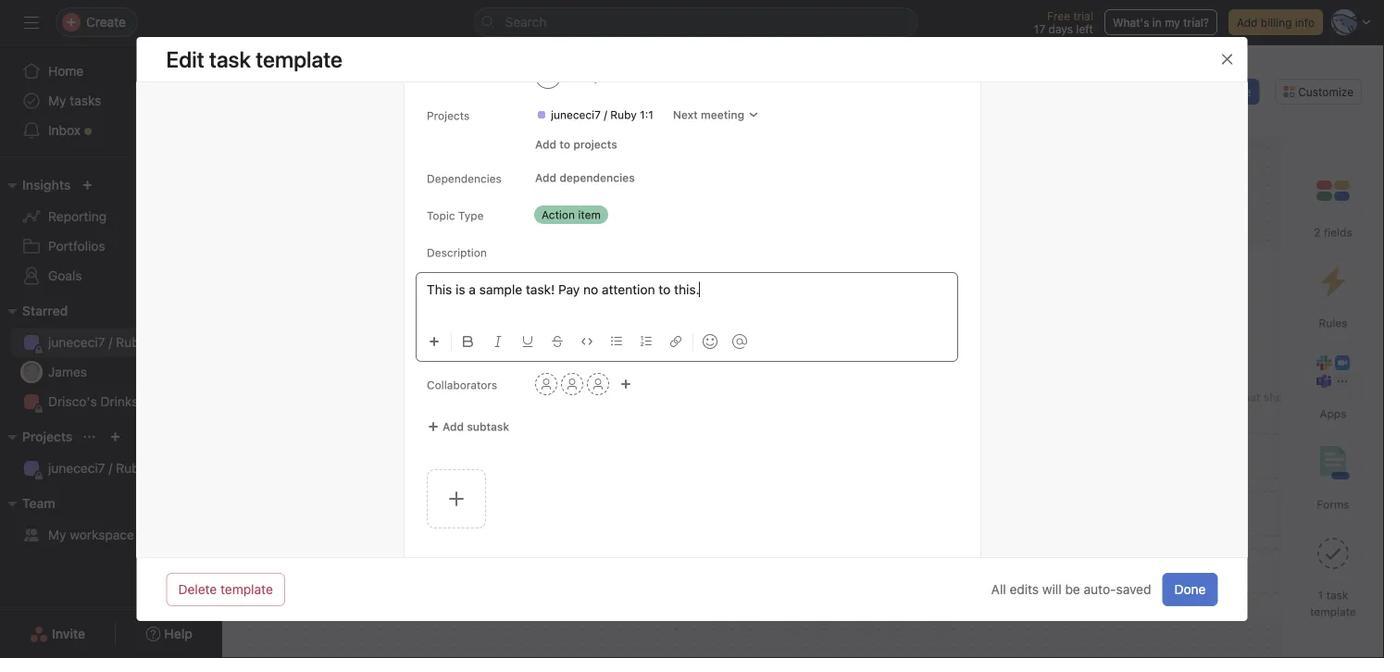 Task type: describe. For each thing, give the bounding box(es) containing it.
17
[[1035, 22, 1046, 35]]

tasks for my tasks
[[70, 93, 101, 108]]

inbox link
[[11, 116, 211, 145]]

delete template
[[178, 582, 273, 597]]

this is a sample task! pay no attention to this.
[[427, 282, 699, 297]]

item
[[578, 208, 601, 221]]

action item button
[[527, 202, 638, 228]]

1:1 inside "projects" element
[[150, 461, 165, 476]]

task inside the 1 task template
[[1327, 589, 1349, 602]]

search
[[505, 14, 547, 30]]

at mention image
[[732, 334, 747, 349]]

next meeting button
[[665, 102, 768, 128]]

team
[[22, 496, 55, 511]]

this project?
[[766, 297, 868, 319]]

junececi7 / ruby 1:1 for junececi7 / ruby 1:1 link within "projects" element
[[48, 461, 165, 476]]

how
[[694, 271, 732, 293]]

to inside add to projects button
[[559, 138, 570, 151]]

all
[[992, 582, 1007, 597]]

to inside when tasks move to this section, what should happen automatically?
[[1152, 391, 1163, 404]]

inbox
[[48, 123, 81, 138]]

what
[[1235, 391, 1261, 404]]

auto-
[[1084, 582, 1117, 597]]

ruby for second junececi7 / ruby 1:1 link from the bottom
[[116, 335, 146, 350]]

free trial 17 days left
[[1035, 9, 1094, 35]]

added
[[866, 271, 919, 293]]

what's
[[1113, 16, 1150, 29]]

date
[[451, 70, 474, 83]]

bulleted list image
[[611, 336, 622, 347]]

projects element
[[0, 421, 222, 487]]

automate
[[267, 398, 334, 415]]

remove from starred image
[[551, 71, 566, 86]]

projects button
[[0, 426, 73, 448]]

timeline
[[490, 116, 542, 132]]

type
[[458, 209, 483, 222]]

process
[[422, 398, 477, 415]]

0 horizontal spatial your
[[337, 398, 368, 415]]

in inside the what's in my trial? button
[[1153, 16, 1162, 29]]

delete template button
[[166, 573, 285, 607]]

add dependencies
[[535, 171, 635, 184]]

calendar
[[579, 116, 634, 132]]

my workspace
[[48, 528, 134, 543]]

0 vertical spatial junececi7 / ruby 1:1
[[551, 108, 653, 121]]

search button
[[474, 7, 918, 37]]

reporting
[[48, 209, 107, 224]]

my for my tasks
[[48, 93, 66, 108]]

be
[[1066, 582, 1081, 597]]

this
[[427, 282, 452, 297]]

created
[[684, 68, 730, 83]]

tasks for when tasks move to this section, what should happen automatically?
[[1089, 391, 1117, 404]]

drisco's drinks link
[[11, 387, 211, 417]]

0 vertical spatial your
[[443, 317, 499, 352]]

delete
[[178, 582, 217, 597]]

0 vertical spatial /
[[604, 108, 607, 121]]

my tasks link
[[11, 86, 211, 116]]

action
[[541, 208, 575, 221]]

insert an object image
[[428, 336, 440, 347]]

after
[[610, 68, 639, 83]]

0 vertical spatial ruby
[[610, 108, 637, 121]]

add billing info button
[[1229, 9, 1324, 35]]

fields
[[1324, 226, 1353, 239]]

due
[[427, 70, 447, 83]]

7 days after task is created button
[[527, 59, 760, 93]]

/ for second junececi7 / ruby 1:1 link from the bottom
[[109, 335, 112, 350]]

portfolios
[[48, 239, 105, 254]]

james
[[48, 364, 87, 380]]

goals
[[48, 268, 82, 283]]

no
[[583, 282, 598, 297]]

ruby for junececi7 / ruby 1:1 link within "projects" element
[[116, 461, 146, 476]]

0 vertical spatial junececi7
[[551, 108, 601, 121]]

to left this.
[[658, 282, 670, 297]]

free
[[1048, 9, 1071, 22]]

remove image
[[737, 69, 752, 83]]

should
[[1264, 391, 1300, 404]]

done button
[[1163, 573, 1219, 607]]

dependencies
[[559, 171, 635, 184]]

how are tasks being added to this project?
[[694, 271, 940, 319]]

ra
[[300, 70, 319, 88]]

junececi7 / ruby 1:1 link inside "projects" element
[[11, 454, 211, 484]]

add subtask
[[442, 421, 509, 434]]

my workspace link
[[11, 521, 211, 550]]

tasks inside the how are tasks being added to this project?
[[767, 271, 811, 293]]

1 task template
[[1311, 589, 1357, 619]]

2
[[1315, 226, 1321, 239]]

add or remove collaborators image
[[620, 379, 631, 390]]

what's in my trial? button
[[1105, 9, 1218, 35]]

calendar link
[[564, 114, 634, 134]]

trial
[[1074, 9, 1094, 22]]

my tasks
[[48, 93, 101, 108]]

add for add dependencies
[[535, 171, 556, 184]]

add billing info
[[1237, 16, 1315, 29]]

building
[[335, 317, 437, 352]]

task inside dropdown button
[[642, 68, 667, 83]]

apps
[[1320, 408, 1347, 421]]



Task type: locate. For each thing, give the bounding box(es) containing it.
add inside button
[[535, 171, 556, 184]]

2 vertical spatial ruby
[[116, 461, 146, 476]]

0 vertical spatial task
[[642, 68, 667, 83]]

happen
[[1055, 408, 1095, 421]]

tasks
[[70, 93, 101, 108], [767, 271, 811, 293], [1089, 391, 1117, 404]]

drinks
[[100, 394, 138, 409]]

0 horizontal spatial projects
[[22, 429, 73, 445]]

hide sidebar image
[[24, 15, 39, 30]]

1 vertical spatial days
[[579, 68, 607, 83]]

add left "billing"
[[1237, 16, 1258, 29]]

timeline link
[[475, 114, 542, 134]]

in up team's
[[389, 354, 411, 389]]

1:1 up the drisco's drinks link
[[150, 335, 165, 350]]

global element
[[0, 45, 222, 157]]

junececi7 up the "james"
[[48, 335, 105, 350]]

invite button
[[18, 618, 97, 651]]

1 horizontal spatial in
[[1153, 16, 1162, 29]]

team button
[[0, 493, 55, 515]]

junececi7 / ruby 1:1 for second junececi7 / ruby 1:1 link from the bottom
[[48, 335, 165, 350]]

template
[[221, 582, 273, 597], [1311, 606, 1357, 619]]

in
[[1153, 16, 1162, 29], [389, 354, 411, 389]]

reporting link
[[11, 202, 211, 232]]

0 vertical spatial projects
[[427, 109, 469, 122]]

1 horizontal spatial task
[[1327, 589, 1349, 602]]

rules
[[1320, 317, 1348, 330]]

template inside button
[[221, 582, 273, 597]]

1 vertical spatial junececi7 / ruby 1:1 link
[[11, 454, 211, 484]]

when
[[1055, 391, 1086, 404]]

portfolios link
[[11, 232, 211, 261]]

will
[[1043, 582, 1062, 597]]

tasks inside when tasks move to this section, what should happen automatically?
[[1089, 391, 1117, 404]]

add dependencies button
[[527, 165, 643, 191]]

to right added on the right of the page
[[923, 271, 940, 293]]

all edits will be auto-saved
[[992, 582, 1152, 597]]

two minutes
[[418, 354, 572, 389]]

junececi7 for second junececi7 / ruby 1:1 link from the bottom
[[48, 335, 105, 350]]

trial?
[[1184, 16, 1210, 29]]

/ for junececi7 / ruby 1:1 link within "projects" element
[[109, 461, 112, 476]]

junececi7 for junececi7 / ruby 1:1 link within "projects" element
[[48, 461, 105, 476]]

emoji image
[[703, 334, 717, 349]]

starred button
[[0, 300, 68, 322]]

ruby inside starred element
[[116, 335, 146, 350]]

0 horizontal spatial tasks
[[70, 93, 101, 108]]

1 vertical spatial template
[[1311, 606, 1357, 619]]

work flowing.
[[267, 416, 359, 434]]

task!
[[526, 282, 555, 297]]

1 vertical spatial your
[[337, 398, 368, 415]]

workflow link
[[656, 114, 729, 134]]

days inside free trial 17 days left
[[1049, 22, 1074, 35]]

board
[[417, 116, 453, 132]]

topic type
[[427, 209, 483, 222]]

your left team's
[[337, 398, 368, 415]]

days
[[1049, 22, 1074, 35], [579, 68, 607, 83]]

my
[[1165, 16, 1181, 29]]

days right 17
[[1049, 22, 1074, 35]]

is inside dropdown button
[[671, 68, 680, 83]]

junececi7 / ruby 1:1 inside "projects" element
[[48, 461, 165, 476]]

pay
[[558, 282, 580, 297]]

0 vertical spatial tasks
[[70, 93, 101, 108]]

starred element
[[0, 295, 222, 421]]

/ up the drisco's drinks link
[[109, 335, 112, 350]]

0 horizontal spatial task
[[642, 68, 667, 83]]

workflow
[[267, 354, 382, 389]]

to left this
[[1152, 391, 1163, 404]]

2 junececi7 / ruby 1:1 link from the top
[[11, 454, 211, 484]]

tasks up this project?
[[767, 271, 811, 293]]

are
[[736, 271, 762, 293]]

my for my workspace
[[48, 528, 66, 543]]

is left created
[[671, 68, 680, 83]]

1 vertical spatial tasks
[[767, 271, 811, 293]]

edit
[[166, 46, 204, 72]]

1 horizontal spatial tasks
[[767, 271, 811, 293]]

1:1 inside starred element
[[150, 335, 165, 350]]

description
[[427, 246, 487, 259]]

done
[[1175, 582, 1207, 597]]

add down timeline
[[535, 138, 556, 151]]

junececi7 / ruby 1:1 up the "james"
[[48, 335, 165, 350]]

invite
[[52, 627, 85, 642]]

left
[[1077, 22, 1094, 35]]

1:1 left next
[[640, 108, 653, 121]]

my down team
[[48, 528, 66, 543]]

italics image
[[492, 336, 503, 347]]

my up inbox on the left of page
[[48, 93, 66, 108]]

bold image
[[463, 336, 474, 347]]

1 horizontal spatial template
[[1311, 606, 1357, 619]]

and
[[481, 398, 506, 415]]

/ up projects
[[604, 108, 607, 121]]

None text field
[[345, 62, 516, 95]]

junececi7 / ruby 1:1 link up the "james"
[[11, 328, 211, 358]]

add for add to projects
[[535, 138, 556, 151]]

task right 1
[[1327, 589, 1349, 602]]

1 vertical spatial in
[[389, 354, 411, 389]]

0 vertical spatial in
[[1153, 16, 1162, 29]]

dependencies
[[427, 172, 501, 185]]

link image
[[670, 336, 681, 347]]

1 vertical spatial is
[[455, 282, 465, 297]]

ruby
[[610, 108, 637, 121], [116, 335, 146, 350], [116, 461, 146, 476]]

when tasks move to this section, what should happen automatically?
[[1055, 391, 1300, 421]]

junececi7 up add to projects
[[551, 108, 601, 121]]

tasks left move
[[1089, 391, 1117, 404]]

tasks inside my tasks link
[[70, 93, 101, 108]]

2 my from the top
[[48, 528, 66, 543]]

task
[[642, 68, 667, 83], [1327, 589, 1349, 602]]

upload attachment image
[[427, 470, 486, 529]]

is left a
[[455, 282, 465, 297]]

close image
[[1220, 52, 1235, 67]]

to
[[559, 138, 570, 151], [923, 271, 940, 293], [658, 282, 670, 297], [1152, 391, 1163, 404]]

workflow
[[671, 116, 729, 132]]

tasks down home
[[70, 93, 101, 108]]

strikethrough image
[[552, 336, 563, 347]]

1 vertical spatial projects
[[22, 429, 73, 445]]

0 horizontal spatial template
[[221, 582, 273, 597]]

template right "delete" on the left bottom
[[221, 582, 273, 597]]

/ inside starred element
[[109, 335, 112, 350]]

manually
[[711, 351, 765, 366]]

template down 1
[[1311, 606, 1357, 619]]

/ inside "projects" element
[[109, 461, 112, 476]]

junececi7 / ruby 1:1 up projects
[[551, 108, 653, 121]]

your right insert an object image
[[443, 317, 499, 352]]

junececi7 down projects dropdown button
[[48, 461, 105, 476]]

search list box
[[474, 7, 918, 37]]

home
[[48, 63, 84, 79]]

1 horizontal spatial days
[[1049, 22, 1074, 35]]

edit task template
[[166, 46, 343, 72]]

1 vertical spatial my
[[48, 528, 66, 543]]

1 vertical spatial ruby
[[116, 335, 146, 350]]

junececi7 / ruby 1:1 inside starred element
[[48, 335, 165, 350]]

in inside start building your workflow in two minutes automate your team's process and keep work flowing.
[[389, 354, 411, 389]]

add for add billing info
[[1237, 16, 1258, 29]]

workspace
[[70, 528, 134, 543]]

my inside my workspace link
[[48, 528, 66, 543]]

junececi7 inside starred element
[[48, 335, 105, 350]]

toolbar
[[421, 320, 958, 362]]

your
[[443, 317, 499, 352], [337, 398, 368, 415]]

0 vertical spatial is
[[671, 68, 680, 83]]

0 vertical spatial junececi7 / ruby 1:1 link
[[11, 328, 211, 358]]

junececi7 / ruby 1:1 link up teams element
[[11, 454, 211, 484]]

1 junececi7 / ruby 1:1 link from the top
[[11, 328, 211, 358]]

projects
[[573, 138, 617, 151]]

code image
[[581, 336, 592, 347]]

home link
[[11, 57, 211, 86]]

ruby inside "projects" element
[[116, 461, 146, 476]]

1 vertical spatial /
[[109, 335, 112, 350]]

1
[[1319, 589, 1324, 602]]

2 horizontal spatial tasks
[[1089, 391, 1117, 404]]

days right 7 on the top left
[[579, 68, 607, 83]]

ruby down after
[[610, 108, 637, 121]]

this
[[1166, 391, 1186, 404]]

1:1 up teams element
[[150, 461, 165, 476]]

add to projects button
[[527, 132, 625, 157]]

ja
[[25, 366, 38, 379]]

in left my
[[1153, 16, 1162, 29]]

due date
[[427, 70, 474, 83]]

junececi7 inside "projects" element
[[48, 461, 105, 476]]

junececi7 / ruby 1:1 up teams element
[[48, 461, 165, 476]]

projects down the due date
[[427, 109, 469, 122]]

1 horizontal spatial your
[[443, 317, 499, 352]]

1 horizontal spatial is
[[671, 68, 680, 83]]

ruby up drinks
[[116, 335, 146, 350]]

start
[[267, 317, 329, 352]]

task right after
[[642, 68, 667, 83]]

add up action
[[535, 171, 556, 184]]

underline image
[[522, 336, 533, 347]]

add for add subtask
[[442, 421, 464, 434]]

forms
[[1317, 498, 1350, 511]]

subtask
[[467, 421, 509, 434]]

projects down "drisco's"
[[22, 429, 73, 445]]

to inside the how are tasks being added to this project?
[[923, 271, 940, 293]]

add down process
[[442, 421, 464, 434]]

2 vertical spatial junececi7 / ruby 1:1
[[48, 461, 165, 476]]

edits
[[1010, 582, 1039, 597]]

numbered list image
[[641, 336, 652, 347]]

2 vertical spatial /
[[109, 461, 112, 476]]

junececi7
[[551, 108, 601, 121], [48, 335, 105, 350], [48, 461, 105, 476]]

insights element
[[0, 169, 222, 295]]

7
[[568, 68, 576, 83]]

1 vertical spatial task
[[1327, 589, 1349, 602]]

1 my from the top
[[48, 93, 66, 108]]

start building your workflow in two minutes automate your team's process and keep work flowing.
[[267, 317, 572, 434]]

automatically?
[[1098, 408, 1176, 421]]

next
[[673, 108, 698, 121]]

1:1
[[640, 108, 653, 121], [150, 335, 165, 350], [150, 461, 165, 476]]

2 vertical spatial 1:1
[[150, 461, 165, 476]]

/
[[604, 108, 607, 121], [109, 335, 112, 350], [109, 461, 112, 476]]

ruby up teams element
[[116, 461, 146, 476]]

meeting
[[701, 108, 744, 121]]

billing
[[1261, 16, 1293, 29]]

2 vertical spatial junececi7
[[48, 461, 105, 476]]

saved
[[1117, 582, 1152, 597]]

2 vertical spatial tasks
[[1089, 391, 1117, 404]]

1 vertical spatial junececi7 / ruby 1:1
[[48, 335, 165, 350]]

0 horizontal spatial days
[[579, 68, 607, 83]]

0 vertical spatial 1:1
[[640, 108, 653, 121]]

collaborators
[[427, 379, 497, 392]]

junececi7 / ruby 1:1
[[551, 108, 653, 121], [48, 335, 165, 350], [48, 461, 165, 476]]

0 vertical spatial my
[[48, 93, 66, 108]]

goals link
[[11, 261, 211, 291]]

1 horizontal spatial projects
[[427, 109, 469, 122]]

my inside my tasks link
[[48, 93, 66, 108]]

/ up teams element
[[109, 461, 112, 476]]

a
[[469, 282, 476, 297]]

topic
[[427, 209, 455, 222]]

add inside button
[[442, 421, 464, 434]]

next meeting
[[673, 108, 744, 121]]

to left projects
[[559, 138, 570, 151]]

1 vertical spatial junececi7
[[48, 335, 105, 350]]

days inside dropdown button
[[579, 68, 607, 83]]

0 horizontal spatial is
[[455, 282, 465, 297]]

0 horizontal spatial in
[[389, 354, 411, 389]]

0 vertical spatial template
[[221, 582, 273, 597]]

teams element
[[0, 487, 222, 554]]

junececi7 / ruby 1:1 link
[[11, 328, 211, 358], [11, 454, 211, 484]]

1 vertical spatial 1:1
[[150, 335, 165, 350]]

projects inside projects dropdown button
[[22, 429, 73, 445]]

0 vertical spatial days
[[1049, 22, 1074, 35]]



Task type: vqa. For each thing, say whether or not it's contained in the screenshot.
topmost 1 comment image
no



